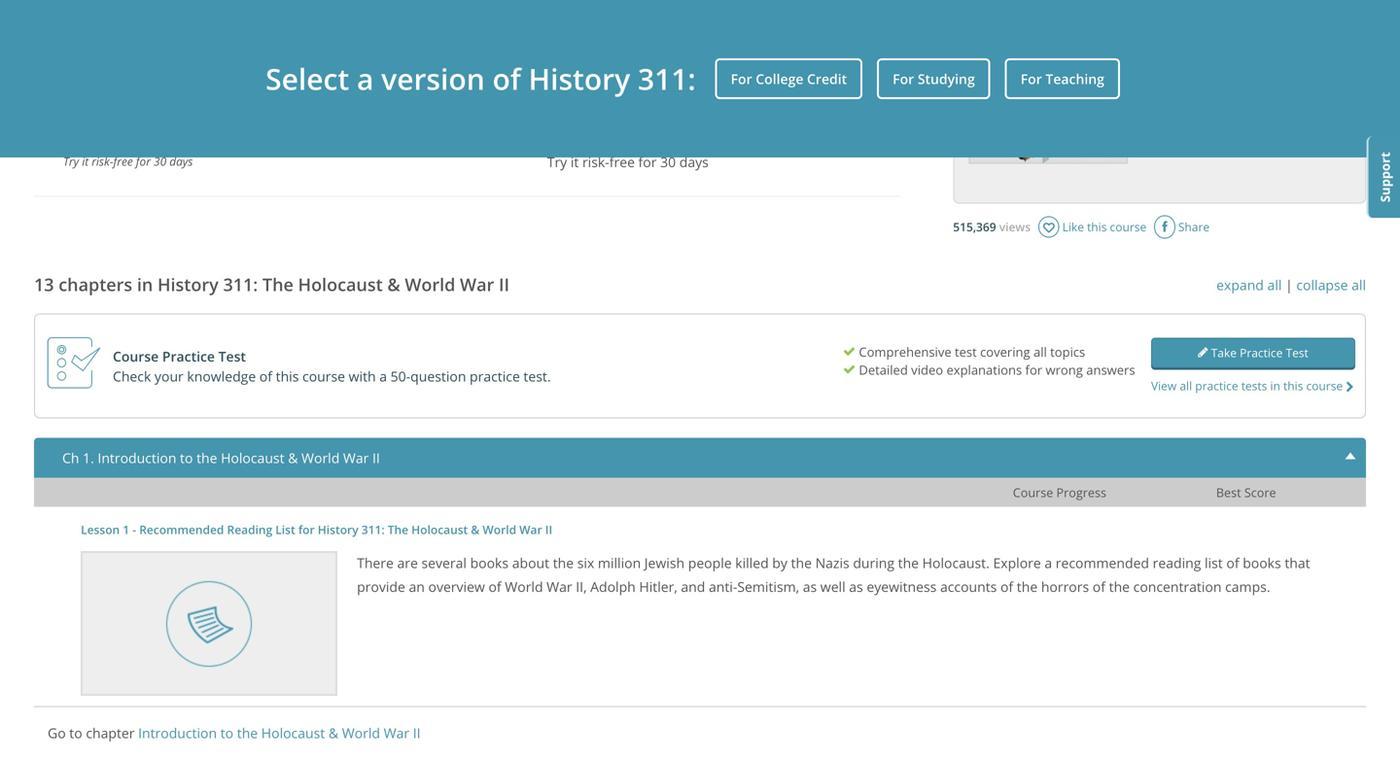 Task type: describe. For each thing, give the bounding box(es) containing it.
1 horizontal spatial to
[[180, 449, 193, 467]]

wrong
[[1046, 361, 1084, 379]]

history 311:
[[529, 59, 696, 99]]

anti-
[[709, 578, 738, 596]]

0 horizontal spatial to
[[69, 724, 82, 743]]

course practice test check your knowledge of this course with a 50-question practice test.
[[113, 347, 551, 386]]

are
[[397, 554, 418, 572]]

all left topics
[[1034, 343, 1048, 361]]

1 horizontal spatial 311:
[[362, 522, 385, 538]]

watch
[[969, 45, 1013, 63]]

collapse all link
[[1297, 276, 1367, 294]]

best
[[1217, 484, 1242, 501]]

1 it from the left
[[571, 153, 579, 171]]

answers
[[1087, 361, 1136, 379]]

ch 1. introduction to the holocaust & world war ii
[[62, 449, 380, 467]]

1
[[123, 522, 129, 538]]

a inside there are several books about the six million jewish people killed by the nazis during the holocaust. explore a recommended reading list of books that provide an overview of world war ii, adolph hitler, and anti-semitism, as well as eyewitness accounts of the horrors of the concentration camps.
[[1045, 554, 1053, 572]]

reading
[[227, 522, 273, 538]]

1 try it risk-free for 30 days from the left
[[547, 153, 709, 171]]

there
[[357, 554, 394, 572]]

ii,
[[576, 578, 587, 596]]

explore
[[994, 554, 1042, 572]]

2 as from the left
[[850, 578, 864, 596]]

camps.
[[1226, 578, 1271, 596]]

expand all | collapse all
[[1217, 276, 1367, 294]]

0 horizontal spatial 311:
[[223, 273, 258, 297]]

progress
[[1057, 484, 1107, 501]]

view all practice tests in this course
[[1152, 378, 1347, 394]]

by
[[773, 554, 788, 572]]

nazis
[[816, 554, 850, 572]]

teaching
[[1046, 70, 1105, 88]]

test for course
[[219, 347, 246, 366]]

well
[[821, 578, 846, 596]]

for for for teaching
[[1021, 70, 1043, 88]]

holocaust.
[[923, 554, 990, 572]]

go
[[48, 724, 66, 743]]

1 vertical spatial in
[[1271, 378, 1281, 394]]

view all practice tests in this course link
[[1152, 378, 1354, 394]]

-
[[133, 522, 136, 538]]

expand all link
[[1217, 276, 1286, 294]]

list
[[276, 522, 295, 538]]

for teaching
[[1021, 70, 1105, 88]]

best score
[[1217, 484, 1277, 501]]

studying
[[918, 70, 976, 88]]

0 horizontal spatial in
[[137, 273, 153, 297]]

2 days from the left
[[169, 154, 193, 169]]

support
[[1377, 152, 1395, 203]]

2 horizontal spatial course
[[1307, 378, 1344, 394]]

semitism,
[[738, 578, 800, 596]]

there are several books about the six million jewish people killed by the nazis during the holocaust. explore a recommended reading list of books that provide an overview of world war ii, adolph hitler, and anti-semitism, as well as eyewitness accounts of the horrors of the concentration camps.
[[357, 554, 1311, 596]]

accounts
[[941, 578, 998, 596]]

for college credit
[[731, 70, 848, 88]]

all right view
[[1180, 378, 1193, 394]]

score
[[1245, 484, 1277, 501]]

recommended
[[1056, 554, 1150, 572]]

like this course
[[1063, 219, 1147, 235]]

|
[[1286, 276, 1294, 294]]

an
[[409, 578, 425, 596]]

test.
[[524, 367, 551, 386]]

2 it from the left
[[82, 154, 89, 169]]

credit
[[808, 70, 848, 88]]

chevron right image
[[1347, 381, 1354, 394]]

version
[[381, 59, 485, 99]]

overview
[[429, 578, 485, 596]]

several
[[422, 554, 467, 572]]

list
[[1205, 554, 1224, 572]]

that
[[1285, 554, 1311, 572]]

13 chapters in history 311: the holocaust & world war ii
[[34, 273, 510, 297]]

ok image
[[843, 345, 856, 358]]

check
[[113, 367, 151, 386]]

2 books from the left
[[1243, 554, 1282, 572]]

covering
[[981, 343, 1031, 361]]

preview:
[[1028, 45, 1086, 63]]

2 try it risk-free for 30 days from the left
[[63, 154, 193, 169]]

all right "collapse"
[[1352, 276, 1367, 294]]

six
[[578, 554, 595, 572]]

chapter
[[86, 724, 135, 743]]

chapters
[[59, 273, 132, 297]]

lesson
[[81, 522, 120, 538]]

jewish
[[645, 554, 685, 572]]

take
[[1212, 345, 1237, 361]]

for for for college credit
[[731, 70, 753, 88]]

practice for take
[[1240, 345, 1284, 361]]

tests
[[1242, 378, 1268, 394]]

watch a preview:
[[969, 45, 1086, 63]]

for teaching button
[[1006, 58, 1121, 99]]

million
[[598, 554, 641, 572]]

share link
[[1155, 216, 1218, 239]]

ch
[[62, 449, 79, 467]]

2 risk- from the left
[[92, 154, 113, 169]]

a right select
[[357, 59, 374, 99]]

1 vertical spatial introduction
[[138, 724, 217, 743]]

practice for course
[[162, 347, 215, 366]]

reading
[[1153, 554, 1202, 572]]

detailed
[[859, 361, 908, 379]]

recommended
[[139, 522, 224, 538]]

take practice test link
[[1152, 338, 1356, 368]]

1 horizontal spatial history
[[318, 522, 359, 538]]



Task type: vqa. For each thing, say whether or not it's contained in the screenshot.
top 'to'
no



Task type: locate. For each thing, give the bounding box(es) containing it.
0 vertical spatial introduction
[[98, 449, 176, 467]]

for studying
[[893, 70, 976, 88]]

course up the check
[[113, 347, 159, 366]]

introduction right 1.
[[98, 449, 176, 467]]

1 horizontal spatial try
[[547, 153, 567, 171]]

1 vertical spatial the
[[388, 522, 409, 538]]

war inside there are several books about the six million jewish people killed by the nazis during the holocaust. explore a recommended reading list of books that provide an overview of world war ii, adolph hitler, and anti-semitism, as well as eyewitness accounts of the horrors of the concentration camps.
[[547, 578, 573, 596]]

2 horizontal spatial for
[[1021, 70, 1043, 88]]

killed
[[736, 554, 769, 572]]

free
[[610, 153, 635, 171], [113, 154, 133, 169]]

course
[[1111, 219, 1147, 235], [303, 367, 345, 386], [1307, 378, 1344, 394]]

horrors
[[1042, 578, 1090, 596]]

practice left test.
[[470, 367, 520, 386]]

1 vertical spatial history
[[318, 522, 359, 538]]

recommended reading list for history 311: the holocaust & world war ii image
[[969, 74, 1128, 164], [81, 552, 338, 696]]

practice up your
[[162, 347, 215, 366]]

0 horizontal spatial try it risk-free for 30 days
[[63, 154, 193, 169]]

course left chevron right image
[[1307, 378, 1344, 394]]

of inside course practice test check your knowledge of this course with a 50-question practice test.
[[260, 367, 272, 386]]

1 days from the left
[[680, 153, 709, 171]]

books up camps.
[[1243, 554, 1282, 572]]

views
[[1000, 219, 1031, 235]]

of right knowledge
[[260, 367, 272, 386]]

1 for from the left
[[731, 70, 753, 88]]

this inside course practice test check your knowledge of this course with a 50-question practice test.
[[276, 367, 299, 386]]

test inside course practice test check your knowledge of this course with a 50-question practice test.
[[219, 347, 246, 366]]

1 horizontal spatial the
[[388, 522, 409, 538]]

2 try from the left
[[63, 154, 79, 169]]

course left facebook icon
[[1111, 219, 1147, 235]]

1 try from the left
[[547, 153, 567, 171]]

course for course progress
[[1013, 484, 1054, 501]]

world
[[405, 273, 456, 297], [302, 449, 340, 467], [483, 522, 517, 538], [505, 578, 543, 596], [342, 724, 380, 743]]

1 horizontal spatial try it risk-free for 30 days
[[547, 153, 709, 171]]

for
[[639, 153, 657, 171], [136, 154, 151, 169], [1026, 361, 1043, 379], [298, 522, 315, 538]]

of right list
[[1227, 554, 1240, 572]]

facebook image
[[1155, 216, 1176, 239]]

expand
[[1217, 276, 1265, 294]]

0 horizontal spatial this
[[276, 367, 299, 386]]

0 horizontal spatial practice
[[162, 347, 215, 366]]

for studying button
[[878, 58, 991, 99]]

for college credit button
[[716, 58, 863, 99]]

a inside course practice test check your knowledge of this course with a 50-question practice test.
[[380, 367, 387, 386]]

13
[[34, 273, 54, 297]]

knowledge
[[187, 367, 256, 386]]

hitler,
[[640, 578, 678, 596]]

comprehensive
[[859, 343, 952, 361]]

course inside course practice test check your knowledge of this course with a 50-question practice test.
[[113, 347, 159, 366]]

topics
[[1051, 343, 1086, 361]]

all
[[1268, 276, 1283, 294], [1352, 276, 1367, 294], [1034, 343, 1048, 361], [1180, 378, 1193, 394]]

for for for studying
[[893, 70, 915, 88]]

during
[[854, 554, 895, 572]]

of right version
[[493, 59, 521, 99]]

for left studying
[[893, 70, 915, 88]]

1 horizontal spatial days
[[680, 153, 709, 171]]

provide
[[357, 578, 406, 596]]

explanations
[[947, 361, 1023, 379]]

eyewitness
[[867, 578, 937, 596]]

1 free from the left
[[610, 153, 635, 171]]

practice
[[1240, 345, 1284, 361], [162, 347, 215, 366]]

515,369
[[954, 219, 997, 235]]

0 horizontal spatial for
[[731, 70, 753, 88]]

in
[[137, 273, 153, 297], [1271, 378, 1281, 394]]

practice inside take practice test link
[[1240, 345, 1284, 361]]

1 horizontal spatial it
[[571, 153, 579, 171]]

like
[[1063, 219, 1085, 235]]

0 horizontal spatial course
[[113, 347, 159, 366]]

of right overview at the left bottom of page
[[489, 578, 502, 596]]

comprehensive test covering all topics
[[856, 343, 1086, 361]]

of down recommended
[[1093, 578, 1106, 596]]

1 horizontal spatial for
[[893, 70, 915, 88]]

0 horizontal spatial course
[[303, 367, 345, 386]]

0 vertical spatial in
[[137, 273, 153, 297]]

as left well
[[803, 578, 817, 596]]

1 horizontal spatial practice
[[1196, 378, 1239, 394]]

question
[[411, 367, 466, 386]]

this right tests
[[1284, 378, 1304, 394]]

2 horizontal spatial this
[[1284, 378, 1304, 394]]

0 horizontal spatial books
[[470, 554, 509, 572]]

practice inside course practice test check your knowledge of this course with a 50-question practice test.
[[162, 347, 215, 366]]

3 for from the left
[[1021, 70, 1043, 88]]

1 horizontal spatial free
[[610, 153, 635, 171]]

history up there
[[318, 522, 359, 538]]

about
[[512, 554, 550, 572]]

1 horizontal spatial in
[[1271, 378, 1281, 394]]

1 horizontal spatial course
[[1111, 219, 1147, 235]]

select
[[266, 59, 349, 99]]

1 horizontal spatial course
[[1013, 484, 1054, 501]]

course left the progress
[[1013, 484, 1054, 501]]

0 horizontal spatial try
[[63, 154, 79, 169]]

introduction to the holocaust & world war ii link
[[138, 724, 421, 743]]

0 horizontal spatial 30
[[154, 154, 166, 169]]

world inside there are several books about the six million jewish people killed by the nazis during the holocaust. explore a recommended reading list of books that provide an overview of world war ii, adolph hitler, and anti-semitism, as well as eyewitness accounts of the horrors of the concentration camps.
[[505, 578, 543, 596]]

books up overview at the left bottom of page
[[470, 554, 509, 572]]

1 horizontal spatial practice
[[1240, 345, 1284, 361]]

this right the like
[[1088, 219, 1108, 235]]

test
[[955, 343, 977, 361]]

view
[[1152, 378, 1177, 394]]

1 30 from the left
[[661, 153, 676, 171]]

0 vertical spatial recommended reading list for history 311: the holocaust & world war ii image
[[969, 74, 1128, 164]]

0 horizontal spatial risk-
[[92, 154, 113, 169]]

a right watch on the top
[[1016, 45, 1024, 63]]

in right 'chapters'
[[137, 273, 153, 297]]

0 horizontal spatial as
[[803, 578, 817, 596]]

50-
[[391, 367, 411, 386]]

of down explore
[[1001, 578, 1014, 596]]

practice up tests
[[1240, 345, 1284, 361]]

0 horizontal spatial history
[[158, 273, 219, 297]]

0 vertical spatial history
[[158, 273, 219, 297]]

lesson 1 - recommended reading list for history 311: the holocaust & world war ii link
[[81, 522, 553, 538]]

course left with
[[303, 367, 345, 386]]

311: up knowledge
[[223, 273, 258, 297]]

1 horizontal spatial as
[[850, 578, 864, 596]]

for left college
[[731, 70, 753, 88]]

0 vertical spatial 311:
[[223, 273, 258, 297]]

1 as from the left
[[803, 578, 817, 596]]

select a version of history 311:
[[266, 59, 696, 99]]

the
[[197, 449, 217, 467], [553, 554, 574, 572], [791, 554, 812, 572], [899, 554, 919, 572], [1017, 578, 1038, 596], [1110, 578, 1130, 596], [237, 724, 258, 743]]

go to chapter introduction to the holocaust & world war ii
[[48, 724, 421, 743]]

2 free from the left
[[113, 154, 133, 169]]

1 horizontal spatial risk-
[[583, 153, 610, 171]]

with
[[349, 367, 376, 386]]

1 horizontal spatial this
[[1088, 219, 1108, 235]]

concentration
[[1134, 578, 1222, 596]]

515,369 views
[[954, 219, 1031, 235]]

1 vertical spatial recommended reading list for history 311: the holocaust & world war ii image
[[81, 552, 338, 696]]

your
[[155, 367, 184, 386]]

of
[[493, 59, 521, 99], [260, 367, 272, 386], [1227, 554, 1240, 572], [489, 578, 502, 596], [1001, 578, 1014, 596], [1093, 578, 1106, 596]]

0 horizontal spatial days
[[169, 154, 193, 169]]

311: up there
[[362, 522, 385, 538]]

1 horizontal spatial test
[[1287, 345, 1309, 361]]

practice inside course practice test check your knowledge of this course with a 50-question practice test.
[[470, 367, 520, 386]]

video
[[912, 361, 944, 379]]

as
[[803, 578, 817, 596], [850, 578, 864, 596]]

0 horizontal spatial test
[[219, 347, 246, 366]]

people
[[689, 554, 732, 572]]

0 horizontal spatial free
[[113, 154, 133, 169]]

as right well
[[850, 578, 864, 596]]

history right 'chapters'
[[158, 273, 219, 297]]

share
[[1179, 219, 1210, 235]]

and
[[681, 578, 706, 596]]

0 horizontal spatial it
[[82, 154, 89, 169]]

30
[[661, 153, 676, 171], [154, 154, 166, 169]]

lesson 1 - recommended reading list for history 311: the holocaust & world war ii
[[81, 522, 553, 538]]

course inside course practice test check your knowledge of this course with a 50-question practice test.
[[303, 367, 345, 386]]

try it risk-free for 30 days
[[547, 153, 709, 171], [63, 154, 193, 169]]

for down watch a preview:
[[1021, 70, 1043, 88]]

&
[[388, 273, 401, 297], [288, 449, 298, 467], [471, 522, 480, 538], [329, 724, 339, 743]]

practice down take
[[1196, 378, 1239, 394]]

test
[[1287, 345, 1309, 361], [219, 347, 246, 366]]

0 horizontal spatial the
[[263, 273, 294, 297]]

in right tests
[[1271, 378, 1281, 394]]

test up knowledge
[[219, 347, 246, 366]]

risk-
[[583, 153, 610, 171], [92, 154, 113, 169]]

1 horizontal spatial 30
[[661, 153, 676, 171]]

course progress
[[1013, 484, 1107, 501]]

test for take
[[1287, 345, 1309, 361]]

1.
[[83, 449, 94, 467]]

pencil image
[[1199, 346, 1209, 358]]

0 vertical spatial course
[[113, 347, 159, 366]]

course for course practice test check your knowledge of this course with a 50-question practice test.
[[113, 347, 159, 366]]

1 horizontal spatial recommended reading list for history 311: the holocaust & world war ii image
[[969, 74, 1128, 164]]

2 for from the left
[[893, 70, 915, 88]]

a left 50-
[[380, 367, 387, 386]]

detailed video explanations for wrong answers
[[856, 361, 1136, 379]]

days
[[680, 153, 709, 171], [169, 154, 193, 169]]

holocaust
[[298, 273, 383, 297], [221, 449, 285, 467], [412, 522, 468, 538], [261, 724, 325, 743]]

all left the |
[[1268, 276, 1283, 294]]

2 horizontal spatial to
[[221, 724, 234, 743]]

0 horizontal spatial practice
[[470, 367, 520, 386]]

adolph
[[591, 578, 636, 596]]

1 risk- from the left
[[583, 153, 610, 171]]

2 30 from the left
[[154, 154, 166, 169]]

1 vertical spatial 311:
[[362, 522, 385, 538]]

introduction right chapter
[[138, 724, 217, 743]]

ii
[[499, 273, 510, 297], [373, 449, 380, 467], [546, 522, 553, 538], [413, 724, 421, 743]]

war
[[460, 273, 494, 297], [343, 449, 369, 467], [520, 522, 543, 538], [547, 578, 573, 596], [384, 724, 410, 743]]

1 books from the left
[[470, 554, 509, 572]]

practice
[[470, 367, 520, 386], [1196, 378, 1239, 394]]

1 vertical spatial course
[[1013, 484, 1054, 501]]

try
[[547, 153, 567, 171], [63, 154, 79, 169]]

1 horizontal spatial books
[[1243, 554, 1282, 572]]

books
[[470, 554, 509, 572], [1243, 554, 1282, 572]]

this right knowledge
[[276, 367, 299, 386]]

test up view all practice tests in this course link
[[1287, 345, 1309, 361]]

0 horizontal spatial recommended reading list for history 311: the holocaust & world war ii image
[[81, 552, 338, 696]]

0 vertical spatial the
[[263, 273, 294, 297]]

support link
[[1368, 137, 1401, 218]]

a up horrors
[[1045, 554, 1053, 572]]

ok image
[[843, 363, 856, 376]]

a
[[1016, 45, 1024, 63], [357, 59, 374, 99], [380, 367, 387, 386], [1045, 554, 1053, 572]]



